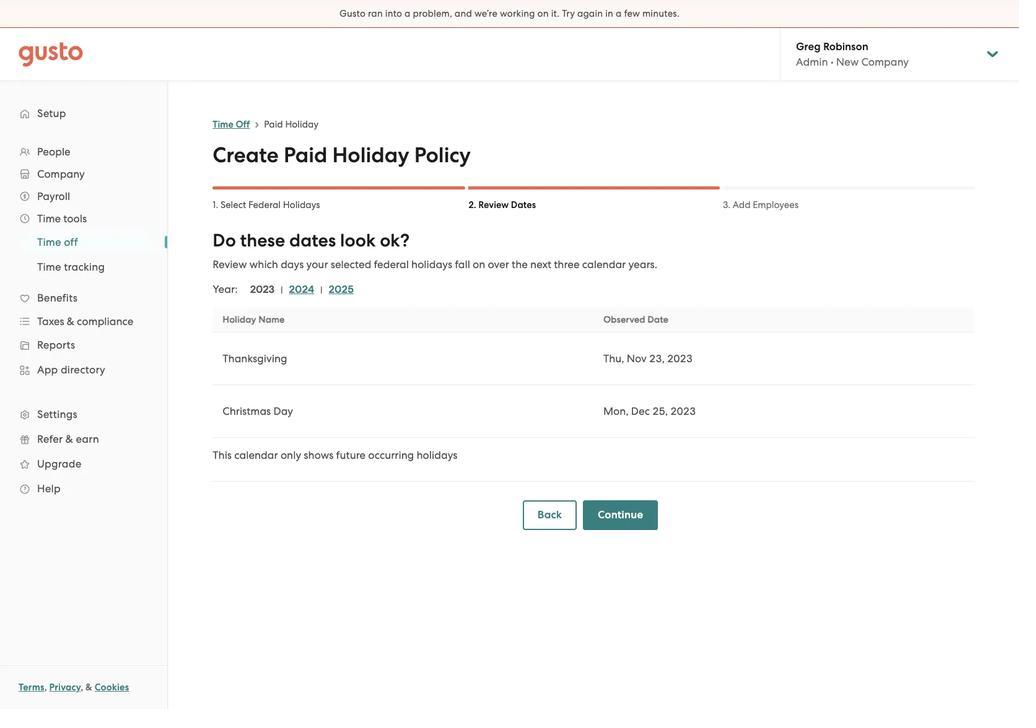 Task type: locate. For each thing, give the bounding box(es) containing it.
holidays for occurring
[[417, 449, 458, 462]]

privacy
[[49, 682, 81, 694]]

calendar right three
[[583, 258, 626, 271]]

list containing time off
[[0, 230, 167, 280]]

list containing people
[[0, 141, 167, 501]]

continue
[[598, 509, 644, 522]]

time for time tracking
[[37, 261, 61, 273]]

2 horizontal spatial holiday
[[333, 143, 409, 168]]

holiday
[[285, 119, 319, 130], [333, 143, 409, 168], [223, 314, 256, 325]]

holidays for federal
[[412, 258, 453, 271]]

off
[[236, 119, 250, 130]]

holiday name
[[223, 314, 285, 325]]

1 vertical spatial review
[[213, 258, 247, 271]]

1 vertical spatial holidays
[[417, 449, 458, 462]]

1 vertical spatial &
[[66, 433, 73, 446]]

ran
[[368, 8, 383, 19]]

a
[[405, 8, 411, 19], [616, 8, 622, 19]]

time tools
[[37, 213, 87, 225]]

over
[[488, 258, 509, 271]]

1 horizontal spatial on
[[538, 8, 549, 19]]

holidays
[[283, 200, 320, 211]]

0 horizontal spatial review
[[213, 258, 247, 271]]

0 horizontal spatial holiday
[[223, 314, 256, 325]]

on left it.
[[538, 8, 549, 19]]

minutes.
[[643, 8, 680, 19]]

, left cookies
[[81, 682, 83, 694]]

0 vertical spatial on
[[538, 8, 549, 19]]

ok?
[[380, 230, 410, 252]]

1 vertical spatial on
[[473, 258, 486, 271]]

the
[[512, 258, 528, 271]]

time
[[213, 119, 234, 130], [37, 213, 61, 225], [37, 236, 61, 249], [37, 261, 61, 273]]

your
[[307, 258, 328, 271]]

upgrade link
[[12, 453, 155, 475]]

time off
[[213, 119, 250, 130]]

on
[[538, 8, 549, 19], [473, 258, 486, 271]]

0 horizontal spatial a
[[405, 8, 411, 19]]

we're
[[475, 8, 498, 19]]

2 vertical spatial 2023
[[671, 405, 696, 418]]

a right 'in'
[[616, 8, 622, 19]]

refer & earn link
[[12, 428, 155, 451]]

2023 down "which"
[[250, 283, 275, 296]]

0 horizontal spatial paid
[[264, 119, 283, 130]]

0 horizontal spatial on
[[473, 258, 486, 271]]

& left earn at left bottom
[[66, 433, 73, 446]]

0 vertical spatial 2023
[[250, 283, 275, 296]]

taxes & compliance
[[37, 315, 134, 328]]

1 horizontal spatial ,
[[81, 682, 83, 694]]

tools
[[63, 213, 87, 225]]

23,
[[650, 353, 665, 365]]

look
[[340, 230, 376, 252]]

dates
[[511, 200, 536, 211]]

on for working
[[538, 8, 549, 19]]

, left the privacy link
[[44, 682, 47, 694]]

1 horizontal spatial a
[[616, 8, 622, 19]]

time for time off
[[37, 236, 61, 249]]

& inside 'dropdown button'
[[67, 315, 74, 328]]

1 horizontal spatial paid
[[284, 143, 328, 168]]

1 vertical spatial calendar
[[234, 449, 278, 462]]

fall
[[455, 258, 470, 271]]

1 horizontal spatial holiday
[[285, 119, 319, 130]]

few
[[624, 8, 640, 19]]

earn
[[76, 433, 99, 446]]

company right new at the right top of page
[[862, 56, 909, 68]]

observed
[[604, 314, 646, 325]]

review left the dates
[[479, 200, 509, 211]]

payroll
[[37, 190, 70, 203]]

time off link
[[213, 119, 250, 130]]

setup link
[[12, 102, 155, 125]]

0 vertical spatial company
[[862, 56, 909, 68]]

thu,
[[604, 353, 625, 365]]

review for do these dates look ok?
[[213, 258, 247, 271]]

help
[[37, 483, 61, 495]]

this
[[213, 449, 232, 462]]

reports link
[[12, 334, 155, 356]]

review down 'do'
[[213, 258, 247, 271]]

2023 right 25,
[[671, 405, 696, 418]]

new
[[837, 56, 859, 68]]

cookies button
[[95, 681, 129, 695]]

& right taxes
[[67, 315, 74, 328]]

0 horizontal spatial company
[[37, 168, 85, 180]]

and
[[455, 8, 472, 19]]

time inside time tools 'dropdown button'
[[37, 213, 61, 225]]

& left cookies
[[86, 682, 92, 694]]

1 vertical spatial 2023
[[668, 353, 693, 365]]

future
[[336, 449, 366, 462]]

company inside dropdown button
[[37, 168, 85, 180]]

do these dates look ok?
[[213, 230, 410, 252]]

company down people
[[37, 168, 85, 180]]

review dates
[[479, 200, 536, 211]]

1 , from the left
[[44, 682, 47, 694]]

0 horizontal spatial ,
[[44, 682, 47, 694]]

0 vertical spatial review
[[479, 200, 509, 211]]

gusto navigation element
[[0, 81, 167, 521]]

company
[[862, 56, 909, 68], [37, 168, 85, 180]]

settings link
[[12, 404, 155, 426]]

2023 for mon, dec 25, 2023
[[671, 405, 696, 418]]

refer & earn
[[37, 433, 99, 446]]

christmas
[[223, 405, 271, 418]]

1 a from the left
[[405, 8, 411, 19]]

in
[[606, 8, 614, 19]]

,
[[44, 682, 47, 694], [81, 682, 83, 694]]

time inside time off link
[[37, 236, 61, 249]]

a right into
[[405, 8, 411, 19]]

do
[[213, 230, 236, 252]]

problem,
[[413, 8, 452, 19]]

on right fall
[[473, 258, 486, 271]]

three
[[554, 258, 580, 271]]

paid down paid holiday
[[284, 143, 328, 168]]

1 vertical spatial company
[[37, 168, 85, 180]]

0 vertical spatial &
[[67, 315, 74, 328]]

2023 right 23,
[[668, 353, 693, 365]]

these
[[240, 230, 285, 252]]

1 horizontal spatial review
[[479, 200, 509, 211]]

1 horizontal spatial company
[[862, 56, 909, 68]]

paid holiday
[[264, 119, 319, 130]]

time tracking link
[[22, 256, 155, 278]]

paid right off
[[264, 119, 283, 130]]

years.
[[629, 258, 658, 271]]

upgrade
[[37, 458, 82, 470]]

benefits
[[37, 292, 78, 304]]

greg
[[796, 40, 821, 53]]

people button
[[12, 141, 155, 163]]

holidays left fall
[[412, 258, 453, 271]]

add
[[733, 200, 751, 211]]

terms
[[19, 682, 44, 694]]

& inside "link"
[[66, 433, 73, 446]]

occurring
[[368, 449, 414, 462]]

list
[[0, 141, 167, 501], [0, 230, 167, 280], [238, 283, 360, 298]]

2023
[[250, 283, 275, 296], [668, 353, 693, 365], [671, 405, 696, 418]]

0 vertical spatial calendar
[[583, 258, 626, 271]]

& for compliance
[[67, 315, 74, 328]]

2 a from the left
[[616, 8, 622, 19]]

nov
[[627, 353, 647, 365]]

holidays right occurring
[[417, 449, 458, 462]]

0 vertical spatial holidays
[[412, 258, 453, 271]]

calendar right this
[[234, 449, 278, 462]]

federal
[[374, 258, 409, 271]]

home image
[[19, 42, 83, 67]]

terms link
[[19, 682, 44, 694]]



Task type: vqa. For each thing, say whether or not it's contained in the screenshot.
Holiday to the bottom
yes



Task type: describe. For each thing, give the bounding box(es) containing it.
people
[[37, 146, 70, 158]]

employees
[[753, 200, 799, 211]]

2 vertical spatial &
[[86, 682, 92, 694]]

2 vertical spatial holiday
[[223, 314, 256, 325]]

day
[[274, 405, 293, 418]]

•
[[831, 56, 834, 68]]

gusto ran into a problem, and we're working on it. try again in a few minutes.
[[340, 8, 680, 19]]

next
[[531, 258, 552, 271]]

2025 button
[[329, 283, 354, 298]]

2023 for thu, nov 23, 2023
[[668, 353, 693, 365]]

app directory
[[37, 364, 105, 376]]

2024
[[289, 283, 314, 296]]

directory
[[61, 364, 105, 376]]

company inside greg robinson admin • new company
[[862, 56, 909, 68]]

1 horizontal spatial calendar
[[583, 258, 626, 271]]

gusto
[[340, 8, 366, 19]]

cookies
[[95, 682, 129, 694]]

mon, dec 25, 2023
[[604, 405, 696, 418]]

compliance
[[77, 315, 134, 328]]

shows
[[304, 449, 334, 462]]

off
[[64, 236, 78, 249]]

days
[[281, 258, 304, 271]]

it.
[[551, 8, 560, 19]]

create
[[213, 143, 279, 168]]

terms , privacy , & cookies
[[19, 682, 129, 694]]

taxes
[[37, 315, 64, 328]]

2023 inside list
[[250, 283, 275, 296]]

create paid holiday policy
[[213, 143, 471, 168]]

try
[[562, 8, 575, 19]]

0 vertical spatial paid
[[264, 119, 283, 130]]

working
[[500, 8, 535, 19]]

taxes & compliance button
[[12, 311, 155, 333]]

time tools button
[[12, 208, 155, 230]]

thanksgiving
[[223, 353, 287, 365]]

time off
[[37, 236, 78, 249]]

observed date
[[604, 314, 669, 325]]

2024 button
[[289, 283, 314, 298]]

dec
[[632, 405, 650, 418]]

list containing 2023
[[238, 283, 360, 298]]

mon,
[[604, 405, 629, 418]]

time for time tools
[[37, 213, 61, 225]]

25,
[[653, 405, 668, 418]]

which
[[250, 258, 278, 271]]

setup
[[37, 107, 66, 120]]

1 vertical spatial holiday
[[333, 143, 409, 168]]

review for select federal holidays
[[479, 200, 509, 211]]

christmas day
[[223, 405, 293, 418]]

policy
[[414, 143, 471, 168]]

benefits link
[[12, 287, 155, 309]]

name
[[259, 314, 285, 325]]

privacy link
[[49, 682, 81, 694]]

selected
[[331, 258, 372, 271]]

1 vertical spatial paid
[[284, 143, 328, 168]]

dates
[[289, 230, 336, 252]]

year:
[[213, 283, 238, 296]]

robinson
[[824, 40, 869, 53]]

back
[[538, 509, 562, 522]]

select
[[221, 200, 246, 211]]

tracking
[[64, 261, 105, 273]]

federal
[[249, 200, 281, 211]]

time off link
[[22, 231, 155, 254]]

2 , from the left
[[81, 682, 83, 694]]

review which days your selected federal holidays fall on over the next three calendar years.
[[213, 258, 658, 271]]

app
[[37, 364, 58, 376]]

thu, nov 23, 2023
[[604, 353, 693, 365]]

& for earn
[[66, 433, 73, 446]]

help link
[[12, 478, 155, 500]]

0 vertical spatial holiday
[[285, 119, 319, 130]]

back link
[[523, 501, 577, 531]]

0 horizontal spatial calendar
[[234, 449, 278, 462]]

2025
[[329, 283, 354, 296]]

payroll button
[[12, 185, 155, 208]]

on for fall
[[473, 258, 486, 271]]

time for time off
[[213, 119, 234, 130]]

continue link
[[583, 501, 658, 531]]

select federal holidays
[[221, 200, 320, 211]]

company button
[[12, 163, 155, 185]]

only
[[281, 449, 301, 462]]

into
[[385, 8, 402, 19]]

time tracking
[[37, 261, 105, 273]]

settings
[[37, 408, 77, 421]]

date
[[648, 314, 669, 325]]

refer
[[37, 433, 63, 446]]



